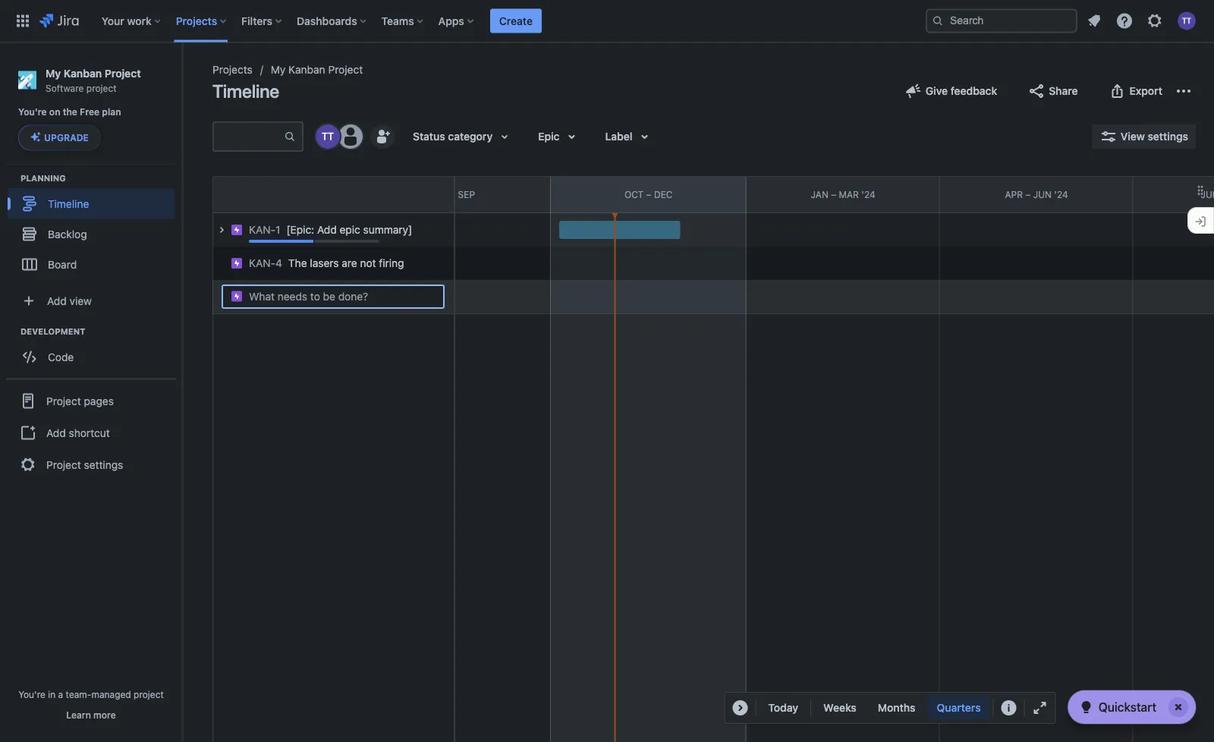 Task type: vqa. For each thing, say whether or not it's contained in the screenshot.
feedback
yes



Task type: locate. For each thing, give the bounding box(es) containing it.
1 horizontal spatial settings
[[1148, 130, 1189, 143]]

unassigned image
[[339, 125, 363, 149]]

epic image
[[231, 257, 243, 270], [231, 290, 243, 303]]

timeline up backlog
[[48, 197, 89, 210]]

group
[[6, 378, 176, 486]]

add view button
[[9, 286, 173, 316]]

notifications image
[[1086, 12, 1104, 30]]

add left epic
[[317, 224, 337, 236]]

group containing project pages
[[6, 378, 176, 486]]

1 you're from the top
[[18, 107, 47, 117]]

row down kan-1 [epic: add epic summary]
[[205, 243, 454, 280]]

label button
[[596, 125, 663, 149]]

months
[[878, 702, 916, 714]]

row up kan-1 [epic: add epic summary]
[[213, 177, 454, 213]]

my up software
[[46, 67, 61, 79]]

pages
[[84, 395, 114, 407]]

check image
[[1078, 698, 1096, 717]]

1 vertical spatial timeline
[[48, 197, 89, 210]]

column header
[[162, 177, 355, 213]]

projects up sidebar navigation icon
[[176, 14, 217, 27]]

1 horizontal spatial '24
[[1055, 189, 1069, 200]]

row containing kan-4
[[205, 243, 454, 280]]

cell containing kan-1
[[213, 213, 454, 247]]

2 '24 from the left
[[1055, 189, 1069, 200]]

apr
[[1006, 189, 1023, 200]]

legend image
[[1000, 699, 1019, 717]]

category
[[448, 130, 493, 143]]

banner containing your work
[[0, 0, 1215, 43]]

oct
[[625, 189, 644, 200]]

banner
[[0, 0, 1215, 43]]

sep
[[458, 189, 475, 200]]

oct – dec
[[625, 189, 673, 200]]

1 vertical spatial you're
[[18, 689, 45, 700]]

2 you're from the top
[[18, 689, 45, 700]]

kan-
[[249, 224, 276, 236], [249, 257, 276, 270]]

'24 for jan – mar '24
[[862, 189, 876, 200]]

project up 'plan'
[[105, 67, 141, 79]]

0 horizontal spatial settings
[[84, 459, 123, 471]]

3 – from the left
[[831, 189, 837, 200]]

1 vertical spatial row
[[205, 243, 454, 280]]

settings inside dropdown button
[[1148, 130, 1189, 143]]

jul for jul – sep
[[431, 189, 448, 200]]

0 vertical spatial projects
[[176, 14, 217, 27]]

weeks
[[824, 702, 857, 714]]

you're in a team-managed project
[[18, 689, 164, 700]]

– for sep
[[450, 189, 456, 200]]

add shortcut
[[46, 427, 110, 439]]

development image
[[2, 322, 20, 340]]

settings for project settings
[[84, 459, 123, 471]]

1 jul from the left
[[431, 189, 448, 200]]

kanban
[[289, 63, 325, 76], [64, 67, 102, 79]]

add left shortcut
[[46, 427, 66, 439]]

epic
[[340, 224, 360, 236]]

0 horizontal spatial '24
[[862, 189, 876, 200]]

row group
[[213, 176, 454, 213], [205, 213, 454, 314]]

1 horizontal spatial my
[[271, 63, 286, 76]]

1 vertical spatial epic image
[[231, 290, 243, 303]]

0 horizontal spatial project
[[86, 83, 117, 93]]

'24 right the jun
[[1055, 189, 1069, 200]]

kan- right epic image
[[249, 224, 276, 236]]

1 horizontal spatial timeline
[[213, 80, 279, 102]]

project down add shortcut on the bottom left of the page
[[46, 459, 81, 471]]

1 vertical spatial kan-
[[249, 257, 276, 270]]

sidebar navigation image
[[166, 61, 199, 91]]

epic image left kan-4 link
[[231, 257, 243, 270]]

0 vertical spatial you're
[[18, 107, 47, 117]]

1 vertical spatial projects
[[213, 63, 253, 76]]

– left sep
[[450, 189, 456, 200]]

jira image
[[39, 12, 79, 30], [39, 12, 79, 30]]

jan
[[811, 189, 829, 200]]

share
[[1049, 85, 1079, 97]]

1 horizontal spatial jul
[[1201, 189, 1215, 200]]

project
[[328, 63, 363, 76], [105, 67, 141, 79], [46, 395, 81, 407], [46, 459, 81, 471]]

you're left on
[[18, 107, 47, 117]]

board
[[48, 258, 77, 271]]

1 '24 from the left
[[862, 189, 876, 200]]

4 – from the left
[[1026, 189, 1031, 200]]

free
[[80, 107, 100, 117]]

kan- for 4
[[249, 257, 276, 270]]

2 jul from the left
[[1201, 189, 1215, 200]]

add
[[317, 224, 337, 236], [47, 295, 67, 307], [46, 427, 66, 439]]

search image
[[932, 15, 944, 27]]

export button
[[1100, 79, 1172, 103]]

–
[[450, 189, 456, 200], [647, 189, 652, 200], [831, 189, 837, 200], [1026, 189, 1031, 200]]

create
[[499, 14, 533, 27]]

'24
[[862, 189, 876, 200], [1055, 189, 1069, 200]]

2 epic image from the top
[[231, 290, 243, 303]]

a
[[58, 689, 63, 700]]

Search timeline text field
[[214, 123, 284, 150]]

view settings image
[[1100, 128, 1118, 146]]

– right jan
[[831, 189, 837, 200]]

view
[[70, 295, 92, 307]]

0 vertical spatial add
[[317, 224, 337, 236]]

project up 'plan'
[[86, 83, 117, 93]]

managed
[[91, 689, 131, 700]]

show child issues image
[[213, 221, 231, 239]]

weeks button
[[815, 696, 866, 721]]

1 kan- from the top
[[249, 224, 276, 236]]

project inside my kanban project software project
[[86, 83, 117, 93]]

– left dec
[[647, 189, 652, 200]]

– right apr
[[1026, 189, 1031, 200]]

0 vertical spatial epic image
[[231, 257, 243, 270]]

4
[[276, 257, 282, 270]]

timeline down projects link
[[213, 80, 279, 102]]

planning group
[[8, 172, 181, 284]]

add for add view
[[47, 295, 67, 307]]

status category
[[413, 130, 493, 143]]

timeline inside 'planning' group
[[48, 197, 89, 210]]

projects inside popup button
[[176, 14, 217, 27]]

0 vertical spatial kan-
[[249, 224, 276, 236]]

months button
[[869, 696, 925, 721]]

cell
[[213, 213, 454, 247]]

1 – from the left
[[450, 189, 456, 200]]

settings inside "link"
[[84, 459, 123, 471]]

0 horizontal spatial my
[[46, 67, 61, 79]]

code link
[[8, 342, 175, 372]]

2 – from the left
[[647, 189, 652, 200]]

epic image down epic image
[[231, 290, 243, 303]]

project
[[86, 83, 117, 93], [134, 689, 164, 700]]

kanban up software
[[64, 67, 102, 79]]

– for dec
[[647, 189, 652, 200]]

project inside my kanban project software project
[[105, 67, 141, 79]]

Search field
[[926, 9, 1078, 33]]

projects right sidebar navigation icon
[[213, 63, 253, 76]]

my kanban project link
[[271, 61, 363, 79]]

you're left the in
[[18, 689, 45, 700]]

kan- down kan-1 link
[[249, 257, 276, 270]]

development
[[20, 326, 85, 336]]

cell inside timeline 'grid'
[[213, 213, 454, 247]]

mar
[[839, 189, 859, 200]]

timeline
[[213, 80, 279, 102], [48, 197, 89, 210]]

you're on the free plan
[[18, 107, 121, 117]]

settings down add shortcut "button"
[[84, 459, 123, 471]]

0 horizontal spatial timeline
[[48, 197, 89, 210]]

projects
[[176, 14, 217, 27], [213, 63, 253, 76]]

add left view
[[47, 295, 67, 307]]

development group
[[8, 325, 181, 377]]

project pages
[[46, 395, 114, 407]]

my inside my kanban project software project
[[46, 67, 61, 79]]

timeline grid
[[162, 176, 1215, 743]]

your profile and settings image
[[1178, 12, 1197, 30]]

kanban inside my kanban project software project
[[64, 67, 102, 79]]

'24 right the mar
[[862, 189, 876, 200]]

you're
[[18, 107, 47, 117], [18, 689, 45, 700]]

1 vertical spatial settings
[[84, 459, 123, 471]]

add shortcut button
[[6, 418, 176, 448]]

apps
[[439, 14, 465, 27]]

projects link
[[213, 61, 253, 79]]

firing
[[379, 257, 404, 270]]

add inside "button"
[[46, 427, 66, 439]]

export
[[1130, 85, 1163, 97]]

my right projects link
[[271, 63, 286, 76]]

0 vertical spatial timeline
[[213, 80, 279, 102]]

2 kan- from the top
[[249, 257, 276, 270]]

code
[[48, 351, 74, 363]]

team-
[[66, 689, 91, 700]]

dashboards
[[297, 14, 357, 27]]

0 vertical spatial project
[[86, 83, 117, 93]]

0 horizontal spatial kanban
[[64, 67, 102, 79]]

2 vertical spatial add
[[46, 427, 66, 439]]

1 vertical spatial project
[[134, 689, 164, 700]]

project down dashboards dropdown button
[[328, 63, 363, 76]]

[epic:
[[287, 224, 314, 236]]

add inside popup button
[[47, 295, 67, 307]]

status category button
[[404, 125, 523, 149]]

0 horizontal spatial jul
[[431, 189, 448, 200]]

1 vertical spatial add
[[47, 295, 67, 307]]

dashboards button
[[292, 9, 373, 33]]

What needs to be done? - Press the "Enter" key to submit or the "Escape" key to cancel. text field
[[249, 289, 433, 304]]

create button
[[490, 9, 542, 33]]

quarters
[[937, 702, 981, 714]]

not
[[360, 257, 376, 270]]

kanban down dashboards
[[289, 63, 325, 76]]

row group containing kan-1
[[205, 213, 454, 314]]

row
[[213, 177, 454, 213], [205, 243, 454, 280]]

settings right view
[[1148, 130, 1189, 143]]

1 epic image from the top
[[231, 257, 243, 270]]

projects for projects popup button
[[176, 14, 217, 27]]

0 vertical spatial row
[[213, 177, 454, 213]]

plan
[[102, 107, 121, 117]]

share image
[[1028, 82, 1046, 100]]

project up add shortcut on the bottom left of the page
[[46, 395, 81, 407]]

0 vertical spatial settings
[[1148, 130, 1189, 143]]

settings
[[1148, 130, 1189, 143], [84, 459, 123, 471]]

1 horizontal spatial kanban
[[289, 63, 325, 76]]

project right managed
[[134, 689, 164, 700]]



Task type: describe. For each thing, give the bounding box(es) containing it.
jan – mar '24
[[811, 189, 876, 200]]

kan-4 link
[[249, 256, 282, 271]]

dec
[[654, 189, 673, 200]]

quickstart
[[1099, 700, 1157, 715]]

your
[[102, 14, 124, 27]]

jul for jul
[[1201, 189, 1215, 200]]

dismiss quickstart image
[[1167, 695, 1191, 720]]

terry turtle image
[[316, 125, 340, 149]]

kanban for my kanban project
[[289, 63, 325, 76]]

– for jun
[[1026, 189, 1031, 200]]

add view
[[47, 295, 92, 307]]

backlog link
[[8, 219, 175, 249]]

your work
[[102, 14, 152, 27]]

apps button
[[434, 9, 480, 33]]

board link
[[8, 249, 175, 280]]

learn more button
[[66, 709, 116, 721]]

project settings link
[[6, 448, 176, 482]]

add people image
[[374, 128, 392, 146]]

timeline link
[[8, 189, 175, 219]]

project pages link
[[6, 384, 176, 418]]

project settings
[[46, 459, 123, 471]]

status
[[413, 130, 445, 143]]

settings for view settings
[[1148, 130, 1189, 143]]

settings image
[[1146, 12, 1165, 30]]

today button
[[760, 696, 808, 721]]

the
[[288, 257, 307, 270]]

my for my kanban project software project
[[46, 67, 61, 79]]

epic
[[538, 130, 560, 143]]

planning
[[20, 173, 66, 183]]

lasers
[[310, 257, 339, 270]]

you're for you're in a team-managed project
[[18, 689, 45, 700]]

on
[[49, 107, 60, 117]]

project inside "link"
[[46, 459, 81, 471]]

software
[[46, 83, 84, 93]]

you're for you're on the free plan
[[18, 107, 47, 117]]

teams button
[[377, 9, 429, 33]]

work
[[127, 14, 152, 27]]

my for my kanban project
[[271, 63, 286, 76]]

apr – jun '24
[[1006, 189, 1069, 200]]

1
[[276, 224, 280, 236]]

enter full screen image
[[1032, 699, 1050, 717]]

kan-1 link
[[249, 222, 280, 238]]

filters
[[242, 14, 273, 27]]

my kanban project
[[271, 63, 363, 76]]

epic image
[[231, 224, 243, 236]]

upgrade button
[[19, 126, 100, 150]]

primary element
[[9, 0, 926, 42]]

jun
[[1034, 189, 1052, 200]]

view settings button
[[1092, 125, 1197, 149]]

kan- for 1
[[249, 224, 276, 236]]

kanban for my kanban project software project
[[64, 67, 102, 79]]

kan-1 [epic: add epic summary]
[[249, 224, 412, 236]]

give feedback button
[[896, 79, 1007, 103]]

help image
[[1116, 12, 1134, 30]]

view
[[1121, 130, 1146, 143]]

'24 for apr – jun '24
[[1055, 189, 1069, 200]]

column header inside timeline 'grid'
[[162, 177, 355, 213]]

in
[[48, 689, 56, 700]]

export icon image
[[1109, 82, 1127, 100]]

1 horizontal spatial project
[[134, 689, 164, 700]]

planning image
[[2, 169, 20, 187]]

teams
[[382, 14, 414, 27]]

learn
[[66, 710, 91, 721]]

projects button
[[171, 9, 232, 33]]

jul – sep
[[431, 189, 475, 200]]

are
[[342, 257, 357, 270]]

label
[[605, 130, 633, 143]]

appswitcher icon image
[[14, 12, 32, 30]]

feedback
[[951, 85, 998, 97]]

give
[[926, 85, 948, 97]]

view settings
[[1121, 130, 1189, 143]]

upgrade
[[44, 132, 89, 143]]

quarters button
[[928, 696, 991, 721]]

summary]
[[363, 224, 412, 236]]

quickstart button
[[1069, 691, 1197, 724]]

backlog
[[48, 228, 87, 240]]

your work button
[[97, 9, 167, 33]]

add for add shortcut
[[46, 427, 66, 439]]

learn more
[[66, 710, 116, 721]]

my kanban project software project
[[46, 67, 141, 93]]

shortcut
[[69, 427, 110, 439]]

the
[[63, 107, 77, 117]]

share button
[[1019, 79, 1088, 103]]

epic button
[[529, 125, 590, 149]]

today
[[769, 702, 799, 714]]

kan-4 the lasers are not firing
[[249, 257, 404, 270]]

filters button
[[237, 9, 288, 33]]

projects for projects link
[[213, 63, 253, 76]]

give feedback
[[926, 85, 998, 97]]

– for mar
[[831, 189, 837, 200]]

add inside cell
[[317, 224, 337, 236]]

more
[[93, 710, 116, 721]]



